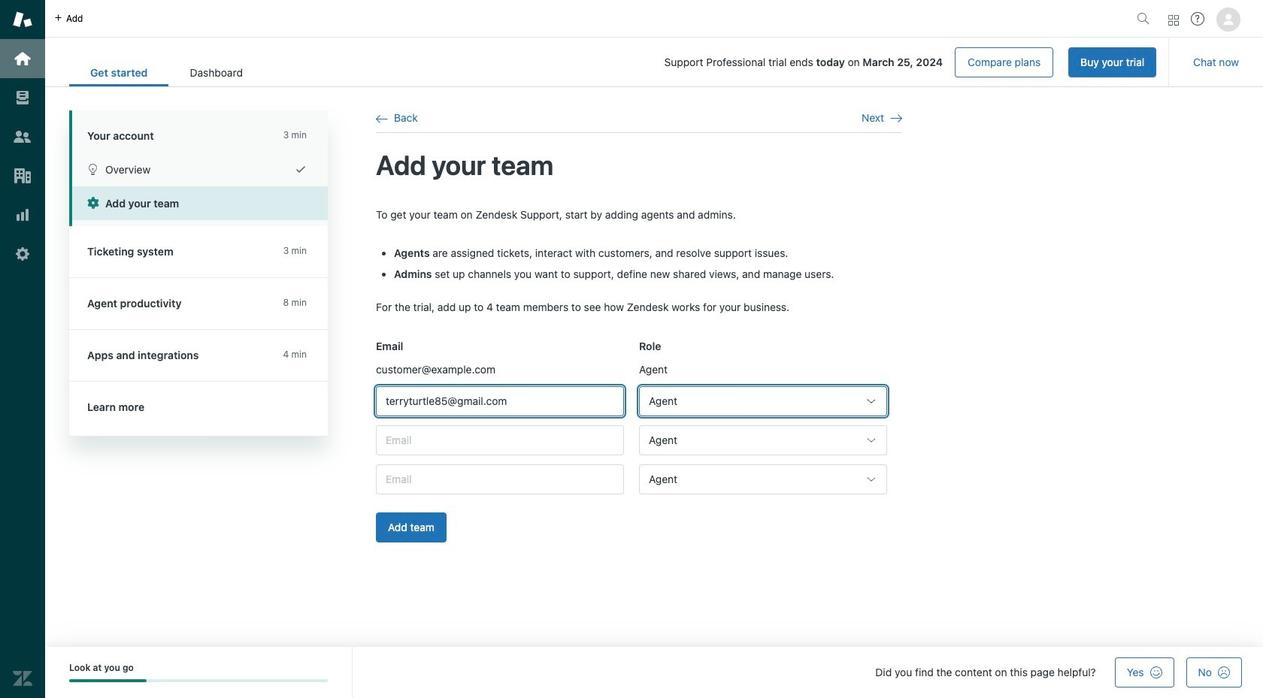 Task type: vqa. For each thing, say whether or not it's contained in the screenshot.
third email field from the top of the page
yes



Task type: describe. For each thing, give the bounding box(es) containing it.
3 email field from the top
[[376, 465, 624, 495]]

admin image
[[13, 244, 32, 264]]

get help image
[[1191, 12, 1205, 26]]

views image
[[13, 88, 32, 108]]

zendesk support image
[[13, 10, 32, 29]]

reporting image
[[13, 205, 32, 225]]

customers image
[[13, 127, 32, 147]]



Task type: locate. For each thing, give the bounding box(es) containing it.
0 vertical spatial email field
[[376, 386, 624, 417]]

tab list
[[69, 59, 264, 86]]

organizations image
[[13, 166, 32, 186]]

Email field
[[376, 386, 624, 417], [376, 426, 624, 456], [376, 465, 624, 495]]

main element
[[0, 0, 45, 699]]

zendesk image
[[13, 669, 32, 689]]

tab
[[169, 59, 264, 86]]

March 25, 2024 text field
[[863, 56, 943, 68]]

2 vertical spatial email field
[[376, 465, 624, 495]]

progress bar
[[69, 680, 328, 683]]

1 email field from the top
[[376, 386, 624, 417]]

heading
[[69, 111, 328, 153]]

zendesk products image
[[1168, 15, 1179, 25]]

1 vertical spatial email field
[[376, 426, 624, 456]]

2 email field from the top
[[376, 426, 624, 456]]

get started image
[[13, 49, 32, 68]]



